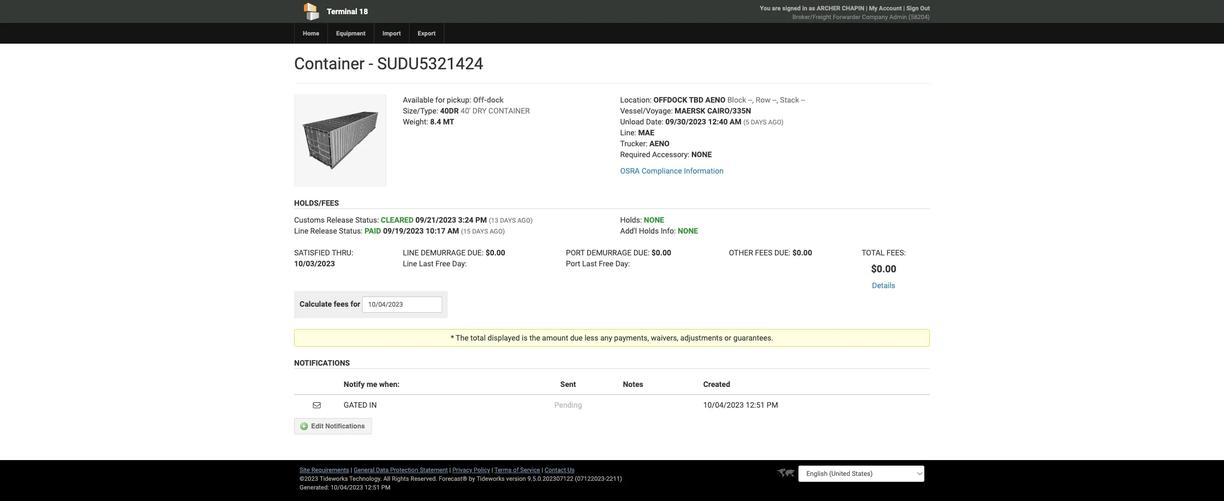 Task type: describe. For each thing, give the bounding box(es) containing it.
12:40
[[709, 117, 728, 126]]

weight:
[[403, 117, 428, 126]]

1 vertical spatial release
[[310, 226, 337, 235]]

18
[[359, 7, 368, 16]]

you
[[760, 5, 771, 12]]

$0.00 for line demurrage due: $0.00 line last free day:
[[486, 248, 506, 257]]

| up the 9.5.0.202307122
[[542, 467, 543, 474]]

40' dry container image
[[294, 94, 387, 187]]

holds: none add'l holds info: none
[[621, 216, 699, 235]]

data
[[376, 467, 389, 474]]

demurrage for line last free day:
[[421, 248, 466, 257]]

holds:
[[621, 216, 642, 225]]

terms
[[495, 467, 512, 474]]

2 vertical spatial days
[[472, 228, 488, 235]]

port demurrage due: $0.00 port last free day:
[[566, 248, 672, 268]]

export link
[[409, 23, 444, 44]]

free for port
[[599, 259, 614, 268]]

chapin
[[842, 5, 865, 12]]

other fees due: $0.00
[[729, 248, 813, 257]]

rights
[[392, 475, 409, 482]]

pending
[[555, 401, 582, 410]]

0 vertical spatial none
[[644, 216, 665, 225]]

my
[[870, 5, 878, 12]]

details
[[873, 281, 896, 290]]

1 horizontal spatial none
[[678, 226, 699, 235]]

day: for port last free day:
[[616, 259, 630, 268]]

10:17
[[426, 226, 446, 235]]

any
[[601, 333, 613, 342]]

| left my
[[866, 5, 868, 12]]

thru:
[[332, 248, 353, 257]]

sign
[[907, 5, 919, 12]]

for inside available for pickup: off-dock size/type: 40dr 40' dry container weight: 8.4 mt
[[436, 95, 445, 104]]

total
[[471, 333, 486, 342]]

in
[[369, 401, 377, 410]]

fees:
[[887, 248, 906, 257]]

due: for port demurrage due:
[[634, 248, 650, 257]]

version
[[507, 475, 526, 482]]

when:
[[379, 380, 400, 389]]

less
[[585, 333, 599, 342]]

0 vertical spatial status:
[[355, 216, 379, 225]]

10/04/2023 inside site requirements | general data protection statement | privacy policy | terms of service | contact us ©2023 tideworks technology. all rights reserved. forecast® by tideworks version 9.5.0.202307122 (07122023-2211) generated: 10/04/2023 12:51 pm
[[331, 484, 363, 491]]

off-
[[473, 95, 487, 104]]

is
[[522, 333, 528, 342]]

created
[[704, 380, 731, 389]]

payments,
[[615, 333, 649, 342]]

am inside location: offdock tbd aeno block --, row --, stack -- vessel/voyage: maersk cairo/335n unload date: 09/30/2023 12:40 am (5 days ago) line: mae trucker: aeno required accessory: none
[[730, 117, 742, 126]]

pm inside customs release status: cleared 09/21/2023 3:24 pm (13 days ago) line release status: paid 09/19/2023 10:17 am (15 days ago)
[[476, 216, 487, 225]]

account
[[879, 5, 902, 12]]

calculate
[[300, 300, 332, 309]]

12:51 inside site requirements | general data protection statement | privacy policy | terms of service | contact us ©2023 tideworks technology. all rights reserved. forecast® by tideworks version 9.5.0.202307122 (07122023-2211) generated: 10/04/2023 12:51 pm
[[365, 484, 380, 491]]

forecast®
[[439, 475, 468, 482]]

| up forecast®
[[450, 467, 451, 474]]

1 , from the left
[[753, 95, 754, 104]]

8.4 mt
[[430, 117, 455, 126]]

date:
[[646, 117, 664, 126]]

edit
[[311, 423, 324, 430]]

required
[[621, 150, 651, 159]]

us
[[568, 467, 575, 474]]

trucker:
[[621, 139, 648, 148]]

envelope o image
[[313, 401, 321, 409]]

1 horizontal spatial 10/04/2023
[[704, 401, 744, 410]]

pm inside site requirements | general data protection statement | privacy policy | terms of service | contact us ©2023 tideworks technology. all rights reserved. forecast® by tideworks version 9.5.0.202307122 (07122023-2211) generated: 10/04/2023 12:51 pm
[[382, 484, 391, 491]]

due: for line demurrage due:
[[468, 248, 484, 257]]

due
[[570, 333, 583, 342]]

holds/fees
[[294, 199, 339, 208]]

row
[[756, 95, 771, 104]]

site
[[300, 467, 310, 474]]

equipment
[[336, 30, 366, 37]]

0 horizontal spatial for
[[351, 300, 361, 309]]

unload
[[621, 117, 644, 126]]

(07122023-
[[575, 475, 607, 482]]

fees
[[755, 248, 773, 257]]

satisfied thru: 10/03/2023
[[294, 248, 353, 268]]

the
[[456, 333, 469, 342]]

paid
[[365, 226, 381, 235]]

0 vertical spatial release
[[327, 216, 354, 225]]

dock
[[487, 95, 504, 104]]

ago) inside location: offdock tbd aeno block --, row --, stack -- vessel/voyage: maersk cairo/335n unload date: 09/30/2023 12:40 am (5 days ago) line: mae trucker: aeno required accessory: none
[[769, 118, 784, 126]]

location: offdock tbd aeno block --, row --, stack -- vessel/voyage: maersk cairo/335n unload date: 09/30/2023 12:40 am (5 days ago) line: mae trucker: aeno required accessory: none
[[621, 95, 806, 159]]

40dr
[[440, 106, 459, 115]]

$0.00 down total fees:
[[872, 263, 897, 275]]

notes
[[623, 380, 644, 389]]

last for port
[[583, 259, 597, 268]]

| up the tideworks at left
[[492, 467, 493, 474]]

all
[[384, 475, 391, 482]]

block
[[728, 95, 747, 104]]

osra compliance information
[[621, 166, 724, 175]]

displayed
[[488, 333, 520, 342]]

forwarder
[[833, 13, 861, 20]]

compliance
[[642, 166, 682, 175]]

you are signed in as archer chapin | my account | sign out broker/freight forwarder company admin (58204)
[[760, 5, 930, 20]]

broker/freight
[[793, 13, 832, 20]]

of
[[513, 467, 519, 474]]



Task type: vqa. For each thing, say whether or not it's contained in the screenshot.
the bottommost arriving
no



Task type: locate. For each thing, give the bounding box(es) containing it.
for
[[436, 95, 445, 104], [351, 300, 361, 309]]

1 free from the left
[[436, 259, 451, 268]]

ago) down row
[[769, 118, 784, 126]]

release down "customs"
[[310, 226, 337, 235]]

0 horizontal spatial last
[[419, 259, 434, 268]]

0 horizontal spatial am
[[448, 226, 459, 235]]

osra compliance information link
[[621, 166, 724, 175]]

1 due: from the left
[[468, 248, 484, 257]]

notifications
[[294, 358, 350, 367], [325, 423, 365, 430]]

2 , from the left
[[777, 95, 779, 104]]

stack
[[780, 95, 800, 104]]

$0.00 down info:
[[652, 248, 672, 257]]

1 vertical spatial 12:51
[[365, 484, 380, 491]]

as
[[809, 5, 816, 12]]

|
[[866, 5, 868, 12], [904, 5, 905, 12], [351, 467, 352, 474], [450, 467, 451, 474], [492, 467, 493, 474], [542, 467, 543, 474]]

none up the "holds"
[[644, 216, 665, 225]]

status: up paid on the top left of the page
[[355, 216, 379, 225]]

line inside line demurrage due: $0.00 line last free day:
[[403, 259, 417, 268]]

0 horizontal spatial line
[[294, 226, 309, 235]]

0 horizontal spatial aeno
[[650, 139, 670, 148]]

days right (15
[[472, 228, 488, 235]]

aeno up accessory:
[[650, 139, 670, 148]]

company
[[863, 13, 888, 20]]

tbd
[[689, 95, 704, 104]]

line
[[294, 226, 309, 235], [403, 259, 417, 268]]

last
[[419, 259, 434, 268], [583, 259, 597, 268]]

offdock
[[654, 95, 688, 104]]

cleared
[[381, 216, 414, 225]]

free right the port
[[599, 259, 614, 268]]

0 horizontal spatial day:
[[452, 259, 467, 268]]

0 horizontal spatial free
[[436, 259, 451, 268]]

0 horizontal spatial days
[[472, 228, 488, 235]]

notifications up notify
[[294, 358, 350, 367]]

export
[[418, 30, 436, 37]]

line down the line
[[403, 259, 417, 268]]

available for pickup: off-dock size/type: 40dr 40' dry container weight: 8.4 mt
[[403, 95, 530, 126]]

total
[[862, 248, 885, 257]]

0 horizontal spatial 10/04/2023
[[331, 484, 363, 491]]

status:
[[355, 216, 379, 225], [339, 226, 363, 235]]

1 horizontal spatial line
[[403, 259, 417, 268]]

size/type:
[[403, 106, 438, 115]]

free
[[436, 259, 451, 268], [599, 259, 614, 268]]

info:
[[661, 226, 676, 235]]

demurrage down 10:17
[[421, 248, 466, 257]]

40'
[[461, 106, 471, 115]]

3 due: from the left
[[775, 248, 791, 257]]

tideworks
[[477, 475, 505, 482]]

day: down (15
[[452, 259, 467, 268]]

10/03/2023
[[294, 259, 335, 268]]

port
[[566, 248, 585, 257]]

details link
[[873, 281, 896, 290]]

2 vertical spatial pm
[[382, 484, 391, 491]]

last down 10:17
[[419, 259, 434, 268]]

for right fees
[[351, 300, 361, 309]]

terms of service link
[[495, 467, 540, 474]]

1 last from the left
[[419, 259, 434, 268]]

1 vertical spatial am
[[448, 226, 459, 235]]

,
[[753, 95, 754, 104], [777, 95, 779, 104]]

1 horizontal spatial aeno
[[706, 95, 726, 104]]

1 horizontal spatial last
[[583, 259, 597, 268]]

2 vertical spatial ago)
[[490, 228, 505, 235]]

last inside line demurrage due: $0.00 line last free day:
[[419, 259, 434, 268]]

1 horizontal spatial free
[[599, 259, 614, 268]]

(13
[[489, 217, 499, 224]]

1 demurrage from the left
[[421, 248, 466, 257]]

due: right "fees"
[[775, 248, 791, 257]]

service
[[521, 467, 540, 474]]

days right (13
[[500, 217, 516, 224]]

due: down (15
[[468, 248, 484, 257]]

0 horizontal spatial pm
[[382, 484, 391, 491]]

import
[[383, 30, 401, 37]]

0 vertical spatial line
[[294, 226, 309, 235]]

edit notifications
[[311, 423, 365, 430]]

customs
[[294, 216, 325, 225]]

are
[[772, 5, 781, 12]]

2 horizontal spatial pm
[[767, 401, 779, 410]]

cairo/335n
[[708, 106, 752, 115]]

1 horizontal spatial demurrage
[[587, 248, 632, 257]]

total fees:
[[862, 248, 906, 257]]

1 vertical spatial none
[[678, 226, 699, 235]]

1 vertical spatial status:
[[339, 226, 363, 235]]

0 vertical spatial aeno
[[706, 95, 726, 104]]

©2023 tideworks
[[300, 475, 348, 482]]

demurrage inside port demurrage due: $0.00 port last free day:
[[587, 248, 632, 257]]

notify me when:
[[344, 380, 400, 389]]

$0.00 down (13
[[486, 248, 506, 257]]

home
[[303, 30, 319, 37]]

1 horizontal spatial due:
[[634, 248, 650, 257]]

the
[[530, 333, 541, 342]]

1 horizontal spatial pm
[[476, 216, 487, 225]]

0 horizontal spatial demurrage
[[421, 248, 466, 257]]

requirements
[[312, 467, 349, 474]]

$0.00 inside line demurrage due: $0.00 line last free day:
[[486, 248, 506, 257]]

1 vertical spatial days
[[500, 217, 516, 224]]

free down 10:17
[[436, 259, 451, 268]]

1 horizontal spatial 12:51
[[746, 401, 765, 410]]

0 vertical spatial for
[[436, 95, 445, 104]]

2 horizontal spatial due:
[[775, 248, 791, 257]]

-
[[369, 54, 373, 73], [749, 95, 751, 104], [751, 95, 753, 104], [773, 95, 775, 104], [775, 95, 777, 104], [801, 95, 804, 104], [804, 95, 806, 104]]

line
[[403, 248, 419, 257]]

free for line
[[436, 259, 451, 268]]

10/04/2023 12:51 pm
[[704, 401, 779, 410]]

1 day: from the left
[[452, 259, 467, 268]]

1 horizontal spatial day:
[[616, 259, 630, 268]]

dry
[[473, 106, 487, 115]]

protection
[[390, 467, 419, 474]]

reserved.
[[411, 475, 438, 482]]

1 vertical spatial for
[[351, 300, 361, 309]]

1 vertical spatial notifications
[[325, 423, 365, 430]]

*
[[451, 333, 454, 342]]

2 horizontal spatial ago)
[[769, 118, 784, 126]]

due: down the "holds"
[[634, 248, 650, 257]]

0 vertical spatial 12:51
[[746, 401, 765, 410]]

day: inside line demurrage due: $0.00 line last free day:
[[452, 259, 467, 268]]

0 horizontal spatial 12:51
[[365, 484, 380, 491]]

my account link
[[870, 5, 902, 12]]

, left the 'stack'
[[777, 95, 779, 104]]

notify
[[344, 380, 365, 389]]

day: down add'l
[[616, 259, 630, 268]]

0 vertical spatial am
[[730, 117, 742, 126]]

signed
[[783, 5, 801, 12]]

sign out link
[[907, 5, 930, 12]]

days right (5
[[751, 118, 767, 126]]

add'l
[[621, 226, 637, 235]]

12:51
[[746, 401, 765, 410], [365, 484, 380, 491]]

gated
[[344, 401, 368, 410]]

line down "customs"
[[294, 226, 309, 235]]

1 vertical spatial aeno
[[650, 139, 670, 148]]

ago) right (13
[[518, 217, 533, 224]]

terminal 18
[[327, 7, 368, 16]]

10/04/2023 down created
[[704, 401, 744, 410]]

last inside port demurrage due: $0.00 port last free day:
[[583, 259, 597, 268]]

2 free from the left
[[599, 259, 614, 268]]

$0.00 inside port demurrage due: $0.00 port last free day:
[[652, 248, 672, 257]]

terminal 18 link
[[294, 0, 550, 23]]

due: inside line demurrage due: $0.00 line last free day:
[[468, 248, 484, 257]]

line inside customs release status: cleared 09/21/2023 3:24 pm (13 days ago) line release status: paid 09/19/2023 10:17 am (15 days ago)
[[294, 226, 309, 235]]

status: left paid on the top left of the page
[[339, 226, 363, 235]]

2 demurrage from the left
[[587, 248, 632, 257]]

aeno up cairo/335n
[[706, 95, 726, 104]]

none right info:
[[678, 226, 699, 235]]

privacy policy link
[[453, 467, 490, 474]]

for up '40dr'
[[436, 95, 445, 104]]

demurrage down add'l
[[587, 248, 632, 257]]

| left sign
[[904, 5, 905, 12]]

$0.00 right "fees"
[[793, 248, 813, 257]]

2 day: from the left
[[616, 259, 630, 268]]

10/04/2023
[[704, 401, 744, 410], [331, 484, 363, 491]]

maersk
[[675, 106, 706, 115]]

day: for line last free day:
[[452, 259, 467, 268]]

me
[[367, 380, 378, 389]]

$0.00 for other fees due: $0.00
[[793, 248, 813, 257]]

am left (5
[[730, 117, 742, 126]]

available
[[403, 95, 434, 104]]

1 vertical spatial 10/04/2023
[[331, 484, 363, 491]]

1 horizontal spatial for
[[436, 95, 445, 104]]

| left general
[[351, 467, 352, 474]]

2 due: from the left
[[634, 248, 650, 257]]

am left (15
[[448, 226, 459, 235]]

10/04/2023 down technology. at the bottom left of page
[[331, 484, 363, 491]]

, left row
[[753, 95, 754, 104]]

due: inside port demurrage due: $0.00 port last free day:
[[634, 248, 650, 257]]

container
[[489, 106, 530, 115]]

day: inside port demurrage due: $0.00 port last free day:
[[616, 259, 630, 268]]

accessory:
[[653, 150, 690, 159]]

free inside port demurrage due: $0.00 port last free day:
[[599, 259, 614, 268]]

demurrage inside line demurrage due: $0.00 line last free day:
[[421, 248, 466, 257]]

1 horizontal spatial am
[[730, 117, 742, 126]]

equipment link
[[328, 23, 374, 44]]

demurrage for port last free day:
[[587, 248, 632, 257]]

technology.
[[349, 475, 382, 482]]

1 vertical spatial pm
[[767, 401, 779, 410]]

1 horizontal spatial ago)
[[518, 217, 533, 224]]

last right the port
[[583, 259, 597, 268]]

notifications down gated
[[325, 423, 365, 430]]

holds
[[639, 226, 659, 235]]

0 vertical spatial days
[[751, 118, 767, 126]]

import link
[[374, 23, 409, 44]]

generated:
[[300, 484, 329, 491]]

0 vertical spatial pm
[[476, 216, 487, 225]]

sudu5321424
[[377, 54, 484, 73]]

information
[[684, 166, 724, 175]]

0 horizontal spatial ,
[[753, 95, 754, 104]]

0 vertical spatial notifications
[[294, 358, 350, 367]]

0 horizontal spatial due:
[[468, 248, 484, 257]]

site requirements link
[[300, 467, 349, 474]]

free inside line demurrage due: $0.00 line last free day:
[[436, 259, 451, 268]]

Calculate fees for text field
[[362, 296, 443, 313]]

2 last from the left
[[583, 259, 597, 268]]

none
[[692, 150, 712, 159]]

release down the holds/fees
[[327, 216, 354, 225]]

0 horizontal spatial none
[[644, 216, 665, 225]]

2 horizontal spatial days
[[751, 118, 767, 126]]

other
[[729, 248, 754, 257]]

location:
[[621, 95, 652, 104]]

am inside customs release status: cleared 09/21/2023 3:24 pm (13 days ago) line release status: paid 09/19/2023 10:17 am (15 days ago)
[[448, 226, 459, 235]]

container
[[294, 54, 365, 73]]

out
[[921, 5, 930, 12]]

last for line
[[419, 259, 434, 268]]

adjustments
[[681, 333, 723, 342]]

(58204)
[[909, 13, 930, 20]]

0 vertical spatial ago)
[[769, 118, 784, 126]]

gated in
[[344, 401, 377, 410]]

0 horizontal spatial ago)
[[490, 228, 505, 235]]

ago) down (13
[[490, 228, 505, 235]]

1 vertical spatial line
[[403, 259, 417, 268]]

1 vertical spatial ago)
[[518, 217, 533, 224]]

0 vertical spatial 10/04/2023
[[704, 401, 744, 410]]

1 horizontal spatial ,
[[777, 95, 779, 104]]

days inside location: offdock tbd aeno block --, row --, stack -- vessel/voyage: maersk cairo/335n unload date: 09/30/2023 12:40 am (5 days ago) line: mae trucker: aeno required accessory: none
[[751, 118, 767, 126]]

vessel/voyage:
[[621, 106, 673, 115]]

1 horizontal spatial days
[[500, 217, 516, 224]]

customs release status: cleared 09/21/2023 3:24 pm (13 days ago) line release status: paid 09/19/2023 10:17 am (15 days ago)
[[294, 216, 533, 235]]

$0.00 for port demurrage due: $0.00 port last free day:
[[652, 248, 672, 257]]



